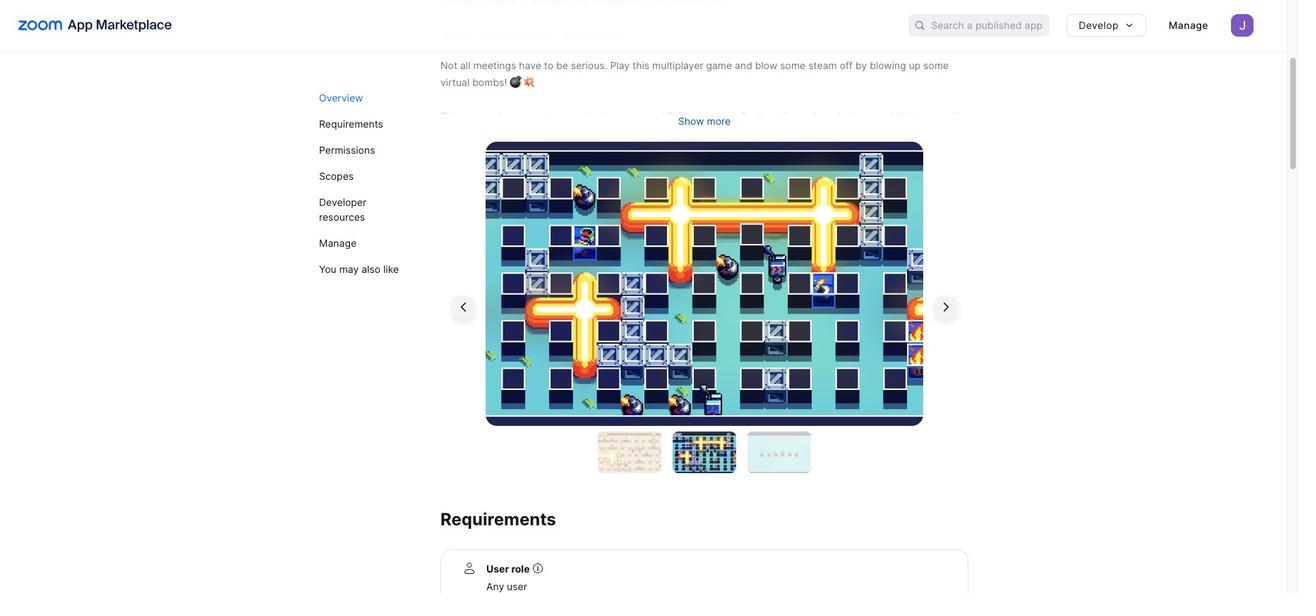 Task type: vqa. For each thing, say whether or not it's contained in the screenshot.
Manage Button
yes



Task type: describe. For each thing, give the bounding box(es) containing it.
you
[[319, 263, 337, 275]]

this
[[633, 59, 650, 71]]

you may also like link
[[319, 256, 415, 282]]

user
[[507, 581, 527, 593]]

more
[[707, 115, 731, 127]]

developer
[[319, 196, 367, 208]]

others
[[474, 127, 504, 139]]

any user
[[486, 581, 527, 593]]

1 horizontal spatial requirements
[[441, 509, 556, 530]]

show more button
[[678, 114, 731, 128]]

other
[[750, 110, 775, 122]]

user
[[486, 563, 509, 575]]

serious.
[[571, 59, 608, 71]]

control
[[556, 110, 588, 122]]

2 some from the left
[[924, 59, 949, 71]]

meetings
[[473, 59, 516, 71]]

social activities
[[487, 30, 550, 41]]

resources
[[319, 211, 365, 223]]

manage link
[[319, 230, 415, 256]]

learn more about user role image
[[533, 564, 543, 574]]

character
[[599, 110, 644, 122]]

like
[[383, 263, 399, 275]]

overview link
[[319, 85, 415, 111]]

grab
[[527, 127, 549, 139]]

you
[[524, 110, 541, 122]]

show
[[678, 115, 704, 127]]

room.
[[863, 110, 890, 122]]

this game allows you to control a character and fight with up to 3 other players in a single room. which one will outlive others and grab the win?
[[441, 110, 960, 139]]

game inside not all meetings have to be serious. play this multiplayer game and blow some steam off by blowing up some virtual bombs! 💣💥
[[706, 59, 732, 71]]

2 a from the left
[[825, 110, 830, 122]]

this
[[441, 110, 460, 122]]

win?
[[570, 127, 591, 139]]

search a published app element
[[909, 14, 1050, 37]]

banner containing develop
[[0, 0, 1288, 51]]

to for be
[[544, 59, 554, 71]]

in
[[814, 110, 822, 122]]

not all meetings have to be serious. play this multiplayer game and blow some steam off by blowing up some virtual bombs! 💣💥
[[441, 59, 949, 88]]

fight
[[667, 110, 688, 122]]

show more
[[678, 115, 731, 127]]

3
[[741, 110, 747, 122]]

you may also like
[[319, 263, 399, 275]]

be
[[556, 59, 568, 71]]



Task type: locate. For each thing, give the bounding box(es) containing it.
0 horizontal spatial and
[[507, 127, 525, 139]]

blow
[[755, 59, 778, 71]]

1 a from the left
[[591, 110, 597, 122]]

requirements up user at bottom
[[441, 509, 556, 530]]

to for control
[[543, 110, 553, 122]]

1 horizontal spatial manage
[[1169, 19, 1209, 31]]

may
[[339, 263, 359, 275]]

develop button
[[1067, 14, 1146, 37]]

activities
[[513, 30, 550, 41]]

0 horizontal spatial up
[[714, 110, 726, 122]]

scopes
[[319, 170, 354, 182]]

a right "in"
[[825, 110, 830, 122]]

up inside not all meetings have to be serious. play this multiplayer game and blow some steam off by blowing up some virtual bombs! 💣💥
[[909, 59, 921, 71]]

game
[[706, 59, 732, 71], [463, 110, 489, 122]]

1 vertical spatial requirements
[[441, 509, 556, 530]]

up
[[909, 59, 921, 71], [714, 110, 726, 122]]

0 horizontal spatial game
[[463, 110, 489, 122]]

permissions link
[[319, 137, 415, 163]]

some right blowing
[[924, 59, 949, 71]]

game right multiplayer on the top right of page
[[706, 59, 732, 71]]

and down allows
[[507, 127, 525, 139]]

0 horizontal spatial some
[[780, 59, 806, 71]]

some
[[780, 59, 806, 71], [924, 59, 949, 71]]

all
[[460, 59, 471, 71]]

single
[[833, 110, 860, 122]]

manage inside button
[[1169, 19, 1209, 31]]

develop
[[1079, 19, 1119, 31]]

up inside 'this game allows you to control a character and fight with up to 3 other players in a single room. which one will outlive others and grab the win?'
[[714, 110, 726, 122]]

to left be
[[544, 59, 554, 71]]

1 vertical spatial manage
[[319, 237, 357, 249]]

0 vertical spatial game
[[706, 59, 732, 71]]

also
[[362, 263, 381, 275]]

requirements
[[319, 118, 383, 130], [441, 509, 556, 530]]

user role
[[486, 563, 530, 575]]

game inside 'this game allows you to control a character and fight with up to 3 other players in a single room. which one will outlive others and grab the win?'
[[463, 110, 489, 122]]

social
[[487, 30, 511, 41]]

1 horizontal spatial and
[[647, 110, 664, 122]]

scopes link
[[319, 163, 415, 189]]

how it works: aaand boom! image
[[486, 142, 923, 426], [598, 432, 662, 473], [673, 432, 736, 473], [748, 432, 811, 473]]

requirements inside requirements link
[[319, 118, 383, 130]]

one
[[924, 110, 942, 122]]

collaboration
[[564, 30, 617, 41]]

1 vertical spatial up
[[714, 110, 726, 122]]

not
[[441, 59, 457, 71]]

manage for manage link
[[319, 237, 357, 249]]

1 horizontal spatial some
[[924, 59, 949, 71]]

0 horizontal spatial manage
[[319, 237, 357, 249]]

2 vertical spatial and
[[507, 127, 525, 139]]

blowing
[[870, 59, 906, 71]]

role
[[511, 563, 530, 575]]

players
[[777, 110, 811, 122]]

2 horizontal spatial and
[[735, 59, 753, 71]]

some right blow at the top
[[780, 59, 806, 71]]

with
[[691, 110, 711, 122]]

up right with
[[714, 110, 726, 122]]

outlive
[[441, 127, 472, 139]]

1 some from the left
[[780, 59, 806, 71]]

virtual
[[441, 76, 470, 88]]

by
[[856, 59, 867, 71]]

multiplayer
[[652, 59, 704, 71]]

0 vertical spatial requirements
[[319, 118, 383, 130]]

manage button
[[1158, 14, 1220, 37]]

bombs!
[[472, 76, 507, 88]]

0 vertical spatial up
[[909, 59, 921, 71]]

to left 3
[[728, 110, 738, 122]]

1 vertical spatial and
[[647, 110, 664, 122]]

manage for manage button
[[1169, 19, 1209, 31]]

and left "fight"
[[647, 110, 664, 122]]

to
[[544, 59, 554, 71], [543, 110, 553, 122], [728, 110, 738, 122]]

💣💥
[[510, 76, 535, 88]]

games
[[445, 30, 473, 41]]

will
[[945, 110, 960, 122]]

1 horizontal spatial up
[[909, 59, 921, 71]]

permissions
[[319, 144, 375, 156]]

have
[[519, 59, 541, 71]]

allows
[[492, 110, 521, 122]]

play
[[610, 59, 630, 71]]

up right blowing
[[909, 59, 921, 71]]

developer resources
[[319, 196, 367, 223]]

0 horizontal spatial requirements
[[319, 118, 383, 130]]

overview
[[319, 92, 363, 104]]

and
[[735, 59, 753, 71], [647, 110, 664, 122], [507, 127, 525, 139]]

1 vertical spatial game
[[463, 110, 489, 122]]

any
[[486, 581, 504, 593]]

a up win?
[[591, 110, 597, 122]]

steam
[[808, 59, 837, 71]]

which
[[893, 110, 922, 122]]

and inside not all meetings have to be serious. play this multiplayer game and blow some steam off by blowing up some virtual bombs! 💣💥
[[735, 59, 753, 71]]

a
[[591, 110, 597, 122], [825, 110, 830, 122]]

banner
[[0, 0, 1288, 51]]

and left blow at the top
[[735, 59, 753, 71]]

manage
[[1169, 19, 1209, 31], [319, 237, 357, 249]]

the
[[552, 127, 567, 139]]

1 horizontal spatial game
[[706, 59, 732, 71]]

developer resources link
[[319, 189, 415, 230]]

to inside not all meetings have to be serious. play this multiplayer game and blow some steam off by blowing up some virtual bombs! 💣💥
[[544, 59, 554, 71]]

Search text field
[[931, 15, 1050, 36]]

to right the you
[[543, 110, 553, 122]]

0 horizontal spatial a
[[591, 110, 597, 122]]

1 horizontal spatial a
[[825, 110, 830, 122]]

game up others
[[463, 110, 489, 122]]

requirements link
[[319, 111, 415, 137]]

off
[[840, 59, 853, 71]]

requirements up permissions
[[319, 118, 383, 130]]

0 vertical spatial and
[[735, 59, 753, 71]]

0 vertical spatial manage
[[1169, 19, 1209, 31]]



